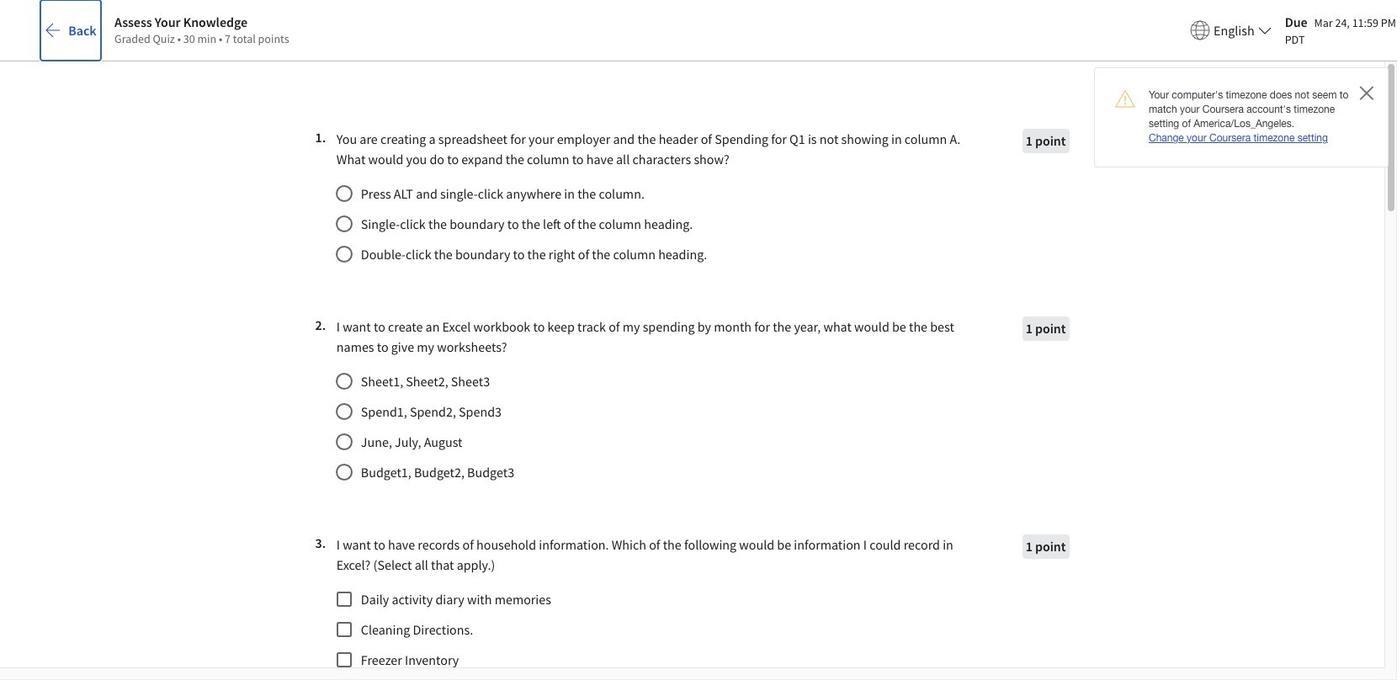 Task type: locate. For each thing, give the bounding box(es) containing it.
2 vertical spatial group
[[334, 586, 973, 680]]

dialog
[[0, 0, 1398, 680]]

Search in course text field
[[253, 17, 506, 48]]

tunnel vision dialog
[[0, 0, 1398, 680]]

group
[[334, 180, 973, 264], [334, 368, 973, 482], [334, 586, 973, 680]]

coursera image
[[133, 14, 240, 41]]

0 vertical spatial group
[[334, 180, 973, 264]]

1 vertical spatial group
[[334, 368, 973, 482]]



Task type: vqa. For each thing, say whether or not it's contained in the screenshot.
bottommost with
no



Task type: describe. For each thing, give the bounding box(es) containing it.
1 group from the top
[[334, 180, 973, 264]]

timezone mismatch warning modal dialog
[[1095, 67, 1389, 167]]

2 group from the top
[[334, 368, 973, 482]]

3 group from the top
[[334, 586, 973, 680]]



